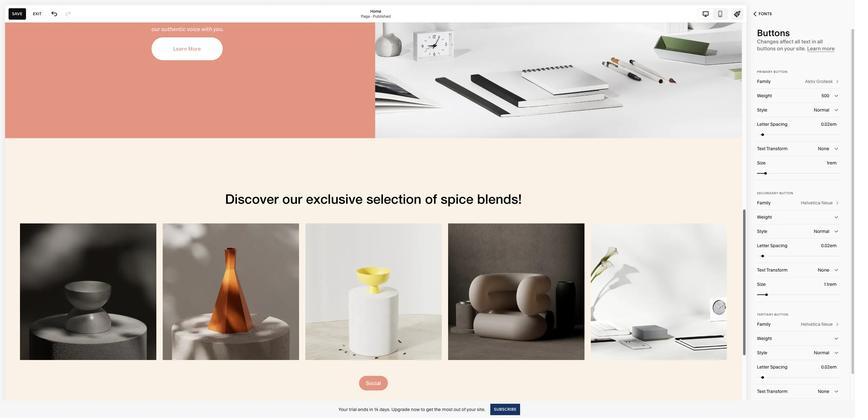 Task type: describe. For each thing, give the bounding box(es) containing it.
secondary button
[[757, 192, 794, 195]]

size for aktiv grotesk
[[757, 160, 766, 166]]

button for primary button
[[774, 70, 788, 74]]

14
[[374, 407, 379, 413]]

published
[[373, 14, 391, 19]]

ends
[[358, 407, 368, 413]]

trial
[[349, 407, 357, 413]]

aktiv grotesk
[[805, 79, 833, 84]]

exit button
[[29, 8, 45, 20]]

normal for primary button
[[814, 107, 830, 113]]

0 horizontal spatial in
[[369, 407, 373, 413]]

size range field for aktiv grotesk
[[757, 166, 840, 180]]

size text field for aktiv grotesk
[[827, 160, 838, 167]]

subscribe button
[[491, 404, 520, 415]]

size text field for helvetica neue
[[824, 281, 838, 288]]

button for secondary button
[[780, 192, 794, 195]]

2 all from the left
[[818, 38, 823, 45]]

normal for secondary button
[[814, 229, 830, 234]]

text transform for primary
[[757, 146, 788, 152]]

in inside changes affect all text in all buttons on your site.
[[812, 38, 816, 45]]

learn
[[807, 45, 821, 52]]

grotesk
[[817, 79, 833, 84]]

letter spacing text field for tertiary button
[[821, 364, 838, 371]]

learn more
[[807, 45, 835, 52]]

page
[[361, 14, 370, 19]]

spacing for primary
[[770, 122, 788, 127]]

style for primary button
[[757, 107, 768, 113]]

style for tertiary button
[[757, 350, 768, 356]]

letter for secondary button
[[757, 243, 769, 249]]

days.
[[380, 407, 390, 413]]

of
[[462, 407, 466, 413]]

style for secondary button
[[757, 229, 768, 234]]

weight field for secondary button
[[757, 210, 840, 224]]

text for secondary button
[[757, 267, 766, 273]]

none for secondary button
[[818, 267, 830, 273]]

get
[[426, 407, 433, 413]]

your inside changes affect all text in all buttons on your site.
[[784, 45, 795, 52]]

weight for secondary button
[[757, 214, 772, 220]]

helvetica for tertiary button
[[801, 322, 821, 327]]

letter spacing text field for secondary button
[[821, 242, 838, 249]]

to
[[421, 407, 425, 413]]

neue for tertiary button
[[822, 322, 833, 327]]

helvetica for secondary button
[[801, 200, 821, 206]]

subscribe
[[494, 407, 517, 412]]

affect
[[780, 38, 794, 45]]

buttons
[[757, 45, 776, 52]]

letter spacing for secondary
[[757, 243, 788, 249]]

the
[[434, 407, 441, 413]]

fonts
[[759, 11, 772, 16]]

neue for secondary button
[[822, 200, 833, 206]]

weight for tertiary button
[[757, 336, 772, 342]]

0 horizontal spatial your
[[467, 407, 476, 413]]



Task type: locate. For each thing, give the bounding box(es) containing it.
all left text
[[795, 38, 801, 45]]

0 vertical spatial none
[[818, 146, 830, 152]]

text for tertiary button
[[757, 389, 766, 395]]

site. down text
[[796, 45, 806, 52]]

Letter Spacing range field
[[757, 128, 840, 142], [757, 249, 840, 263], [757, 371, 840, 385]]

2 vertical spatial spacing
[[770, 365, 788, 370]]

1 weight from the top
[[757, 93, 772, 99]]

1 all from the left
[[795, 38, 801, 45]]

letter for tertiary button
[[757, 365, 769, 370]]

1 letter spacing range field from the top
[[757, 128, 840, 142]]

1 vertical spatial letter spacing
[[757, 243, 788, 249]]

site.
[[796, 45, 806, 52], [477, 407, 486, 413]]

button right secondary
[[780, 192, 794, 195]]

size up tertiary
[[757, 282, 766, 287]]

normal
[[814, 107, 830, 113], [814, 229, 830, 234], [814, 350, 830, 356]]

your down affect
[[784, 45, 795, 52]]

2 size from the top
[[757, 282, 766, 287]]

0 vertical spatial neue
[[822, 200, 833, 206]]

1 size from the top
[[757, 160, 766, 166]]

2 letter from the top
[[757, 243, 769, 249]]

1 helvetica neue from the top
[[801, 200, 833, 206]]

3 style from the top
[[757, 350, 768, 356]]

your trial ends in 14 days. upgrade now to get the most out of your site.
[[339, 407, 486, 413]]

1 vertical spatial helvetica neue
[[801, 322, 833, 327]]

1 vertical spatial transform
[[767, 267, 788, 273]]

2 style from the top
[[757, 229, 768, 234]]

text
[[802, 38, 811, 45]]

3 text transform from the top
[[757, 389, 788, 395]]

0 horizontal spatial all
[[795, 38, 801, 45]]

0 vertical spatial your
[[784, 45, 795, 52]]

2 vertical spatial letter spacing range field
[[757, 371, 840, 385]]

2 transform from the top
[[767, 267, 788, 273]]

0 vertical spatial size range field
[[757, 166, 840, 180]]

button right tertiary
[[775, 313, 789, 317]]

primary
[[757, 70, 773, 74]]

spacing
[[770, 122, 788, 127], [770, 243, 788, 249], [770, 365, 788, 370]]

letter spacing range field for primary button
[[757, 128, 840, 142]]

0 vertical spatial size text field
[[827, 160, 838, 167]]

weight down primary
[[757, 93, 772, 99]]

1 family from the top
[[757, 79, 771, 84]]

0 vertical spatial in
[[812, 38, 816, 45]]

1 transform from the top
[[767, 146, 788, 152]]

2 vertical spatial letter spacing text field
[[821, 364, 838, 371]]

1 vertical spatial button
[[780, 192, 794, 195]]

1 none from the top
[[818, 146, 830, 152]]

3 weight from the top
[[757, 336, 772, 342]]

1 vertical spatial weight field
[[757, 332, 840, 346]]

family for tertiary
[[757, 322, 771, 327]]

none for tertiary button
[[818, 389, 830, 395]]

tertiary
[[757, 313, 774, 317]]

all
[[795, 38, 801, 45], [818, 38, 823, 45]]

2 weight field from the top
[[757, 332, 840, 346]]

1 style from the top
[[757, 107, 768, 113]]

fonts button
[[747, 7, 779, 21]]

most
[[442, 407, 453, 413]]

0 vertical spatial button
[[774, 70, 788, 74]]

more
[[822, 45, 835, 52]]

changes affect all text in all buttons on your site.
[[757, 38, 823, 52]]

2 vertical spatial text
[[757, 389, 766, 395]]

1 vertical spatial size
[[757, 282, 766, 287]]

letter for primary button
[[757, 122, 769, 127]]

button
[[774, 70, 788, 74], [780, 192, 794, 195], [775, 313, 789, 317]]

aktiv
[[805, 79, 816, 84]]

site. right of at bottom right
[[477, 407, 486, 413]]

2 family from the top
[[757, 200, 771, 206]]

2 vertical spatial family
[[757, 322, 771, 327]]

1 horizontal spatial all
[[818, 38, 823, 45]]

normal for tertiary button
[[814, 350, 830, 356]]

0 vertical spatial helvetica neue
[[801, 200, 833, 206]]

0 vertical spatial letter spacing
[[757, 122, 788, 127]]

0 vertical spatial weight
[[757, 93, 772, 99]]

0 horizontal spatial site.
[[477, 407, 486, 413]]

text transform for secondary
[[757, 267, 788, 273]]

3 letter spacing range field from the top
[[757, 371, 840, 385]]

family for secondary
[[757, 200, 771, 206]]

now
[[411, 407, 420, 413]]

0 vertical spatial letter spacing range field
[[757, 128, 840, 142]]

transform for tertiary
[[767, 389, 788, 395]]

size for helvetica neue
[[757, 282, 766, 287]]

primary button
[[757, 70, 788, 74]]

buttons
[[757, 28, 790, 38]]

3 letter from the top
[[757, 365, 769, 370]]

0 vertical spatial family
[[757, 79, 771, 84]]

out
[[454, 407, 461, 413]]

learn more link
[[807, 45, 835, 52]]

weight down tertiary
[[757, 336, 772, 342]]

2 normal from the top
[[814, 229, 830, 234]]

2 text from the top
[[757, 267, 766, 273]]

1 helvetica from the top
[[801, 200, 821, 206]]

1 neue from the top
[[822, 200, 833, 206]]

1 vertical spatial text transform
[[757, 267, 788, 273]]

1 weight field from the top
[[757, 210, 840, 224]]

home
[[370, 9, 381, 13]]

1 letter from the top
[[757, 122, 769, 127]]

spacing for tertiary
[[770, 365, 788, 370]]

3 family from the top
[[757, 322, 771, 327]]

1 vertical spatial normal
[[814, 229, 830, 234]]

1 vertical spatial letter spacing text field
[[821, 242, 838, 249]]

0 vertical spatial letter spacing text field
[[821, 121, 838, 128]]

tab list
[[699, 9, 728, 19]]

1 text transform from the top
[[757, 146, 788, 152]]

weight
[[757, 93, 772, 99], [757, 214, 772, 220], [757, 336, 772, 342]]

2 size range field from the top
[[757, 288, 840, 302]]

1 vertical spatial spacing
[[770, 243, 788, 249]]

2 helvetica from the top
[[801, 322, 821, 327]]

1 vertical spatial letter spacing range field
[[757, 249, 840, 263]]

0 vertical spatial text transform
[[757, 146, 788, 152]]

2 vertical spatial letter spacing
[[757, 365, 788, 370]]

1 horizontal spatial your
[[784, 45, 795, 52]]

2 vertical spatial weight
[[757, 336, 772, 342]]

1 vertical spatial family
[[757, 200, 771, 206]]

weight field for tertiary button
[[757, 332, 840, 346]]

1 spacing from the top
[[770, 122, 788, 127]]

2 none from the top
[[818, 267, 830, 273]]

in
[[812, 38, 816, 45], [369, 407, 373, 413]]

on
[[777, 45, 783, 52]]

in left 14
[[369, 407, 373, 413]]

secondary
[[757, 192, 779, 195]]

0 vertical spatial style
[[757, 107, 768, 113]]

1 letter spacing text field from the top
[[821, 121, 838, 128]]

1 normal from the top
[[814, 107, 830, 113]]

helvetica neue for tertiary button
[[801, 322, 833, 327]]

neue
[[822, 200, 833, 206], [822, 322, 833, 327]]

style
[[757, 107, 768, 113], [757, 229, 768, 234], [757, 350, 768, 356]]

1 vertical spatial neue
[[822, 322, 833, 327]]

helvetica neue for secondary button
[[801, 200, 833, 206]]

2 spacing from the top
[[770, 243, 788, 249]]

0 vertical spatial letter
[[757, 122, 769, 127]]

0 vertical spatial site.
[[796, 45, 806, 52]]

2 vertical spatial none
[[818, 389, 830, 395]]

letter spacing range field for secondary button
[[757, 249, 840, 263]]

2 letter spacing range field from the top
[[757, 249, 840, 263]]

2 text transform from the top
[[757, 267, 788, 273]]

3 text from the top
[[757, 389, 766, 395]]

Weight field
[[757, 210, 840, 224], [757, 332, 840, 346]]

2 letter spacing from the top
[[757, 243, 788, 249]]

changes
[[757, 38, 779, 45]]

0 vertical spatial normal
[[814, 107, 830, 113]]

none
[[818, 146, 830, 152], [818, 267, 830, 273], [818, 389, 830, 395]]

none for primary button
[[818, 146, 830, 152]]

1 letter spacing from the top
[[757, 122, 788, 127]]

0 vertical spatial text
[[757, 146, 766, 152]]

2 neue from the top
[[822, 322, 833, 327]]

in up the learn
[[812, 38, 816, 45]]

3 none from the top
[[818, 389, 830, 395]]

tertiary button
[[757, 313, 789, 317]]

2 vertical spatial button
[[775, 313, 789, 317]]

home page · published
[[361, 9, 391, 19]]

3 letter spacing text field from the top
[[821, 364, 838, 371]]

exit
[[33, 11, 42, 16]]

None field
[[757, 89, 840, 103], [757, 103, 840, 117], [757, 142, 840, 156], [757, 225, 840, 239], [757, 263, 840, 277], [757, 346, 840, 360], [757, 385, 840, 399], [757, 89, 840, 103], [757, 103, 840, 117], [757, 142, 840, 156], [757, 225, 840, 239], [757, 263, 840, 277], [757, 346, 840, 360], [757, 385, 840, 399]]

upgrade
[[392, 407, 410, 413]]

letter spacing
[[757, 122, 788, 127], [757, 243, 788, 249], [757, 365, 788, 370]]

3 spacing from the top
[[770, 365, 788, 370]]

1 vertical spatial text
[[757, 267, 766, 273]]

family
[[757, 79, 771, 84], [757, 200, 771, 206], [757, 322, 771, 327]]

1 vertical spatial size range field
[[757, 288, 840, 302]]

1 size range field from the top
[[757, 166, 840, 180]]

text for primary button
[[757, 146, 766, 152]]

2 helvetica neue from the top
[[801, 322, 833, 327]]

weight for primary button
[[757, 93, 772, 99]]

1 vertical spatial your
[[467, 407, 476, 413]]

button right primary
[[774, 70, 788, 74]]

transform for primary
[[767, 146, 788, 152]]

2 vertical spatial normal
[[814, 350, 830, 356]]

3 letter spacing from the top
[[757, 365, 788, 370]]

save
[[12, 11, 22, 16]]

1 horizontal spatial site.
[[796, 45, 806, 52]]

0 vertical spatial spacing
[[770, 122, 788, 127]]

helvetica neue
[[801, 200, 833, 206], [801, 322, 833, 327]]

Size text field
[[827, 160, 838, 167], [824, 281, 838, 288]]

1 vertical spatial helvetica
[[801, 322, 821, 327]]

3 normal from the top
[[814, 350, 830, 356]]

letter
[[757, 122, 769, 127], [757, 243, 769, 249], [757, 365, 769, 370]]

·
[[371, 14, 372, 19]]

your right of at bottom right
[[467, 407, 476, 413]]

size
[[757, 160, 766, 166], [757, 282, 766, 287]]

size range field for helvetica neue
[[757, 288, 840, 302]]

text transform for tertiary
[[757, 389, 788, 395]]

1 vertical spatial site.
[[477, 407, 486, 413]]

family down primary
[[757, 79, 771, 84]]

letter spacing for tertiary
[[757, 365, 788, 370]]

family down secondary
[[757, 200, 771, 206]]

2 vertical spatial text transform
[[757, 389, 788, 395]]

save button
[[9, 8, 26, 20]]

500
[[822, 93, 830, 99]]

0 vertical spatial transform
[[767, 146, 788, 152]]

letter spacing text field for primary button
[[821, 121, 838, 128]]

weight down secondary
[[757, 214, 772, 220]]

2 vertical spatial transform
[[767, 389, 788, 395]]

1 vertical spatial in
[[369, 407, 373, 413]]

family for primary
[[757, 79, 771, 84]]

1 text from the top
[[757, 146, 766, 152]]

site. inside changes affect all text in all buttons on your site.
[[796, 45, 806, 52]]

0 vertical spatial size
[[757, 160, 766, 166]]

text transform
[[757, 146, 788, 152], [757, 267, 788, 273], [757, 389, 788, 395]]

size up secondary
[[757, 160, 766, 166]]

1 vertical spatial size text field
[[824, 281, 838, 288]]

2 vertical spatial style
[[757, 350, 768, 356]]

3 transform from the top
[[767, 389, 788, 395]]

2 letter spacing text field from the top
[[821, 242, 838, 249]]

spacing for secondary
[[770, 243, 788, 249]]

text
[[757, 146, 766, 152], [757, 267, 766, 273], [757, 389, 766, 395]]

Letter Spacing text field
[[821, 121, 838, 128], [821, 242, 838, 249], [821, 364, 838, 371]]

letter spacing for primary
[[757, 122, 788, 127]]

your
[[784, 45, 795, 52], [467, 407, 476, 413]]

0 vertical spatial helvetica
[[801, 200, 821, 206]]

transform
[[767, 146, 788, 152], [767, 267, 788, 273], [767, 389, 788, 395]]

transform for secondary
[[767, 267, 788, 273]]

2 vertical spatial letter
[[757, 365, 769, 370]]

your
[[339, 407, 348, 413]]

family down tertiary
[[757, 322, 771, 327]]

Size range field
[[757, 166, 840, 180], [757, 288, 840, 302]]

1 vertical spatial none
[[818, 267, 830, 273]]

button for tertiary button
[[775, 313, 789, 317]]

1 vertical spatial weight
[[757, 214, 772, 220]]

1 vertical spatial letter
[[757, 243, 769, 249]]

1 horizontal spatial in
[[812, 38, 816, 45]]

1 vertical spatial style
[[757, 229, 768, 234]]

letter spacing range field for tertiary button
[[757, 371, 840, 385]]

0 vertical spatial weight field
[[757, 210, 840, 224]]

helvetica
[[801, 200, 821, 206], [801, 322, 821, 327]]

all up learn more
[[818, 38, 823, 45]]

2 weight from the top
[[757, 214, 772, 220]]



Task type: vqa. For each thing, say whether or not it's contained in the screenshot.
second Normal from the top of the page
yes



